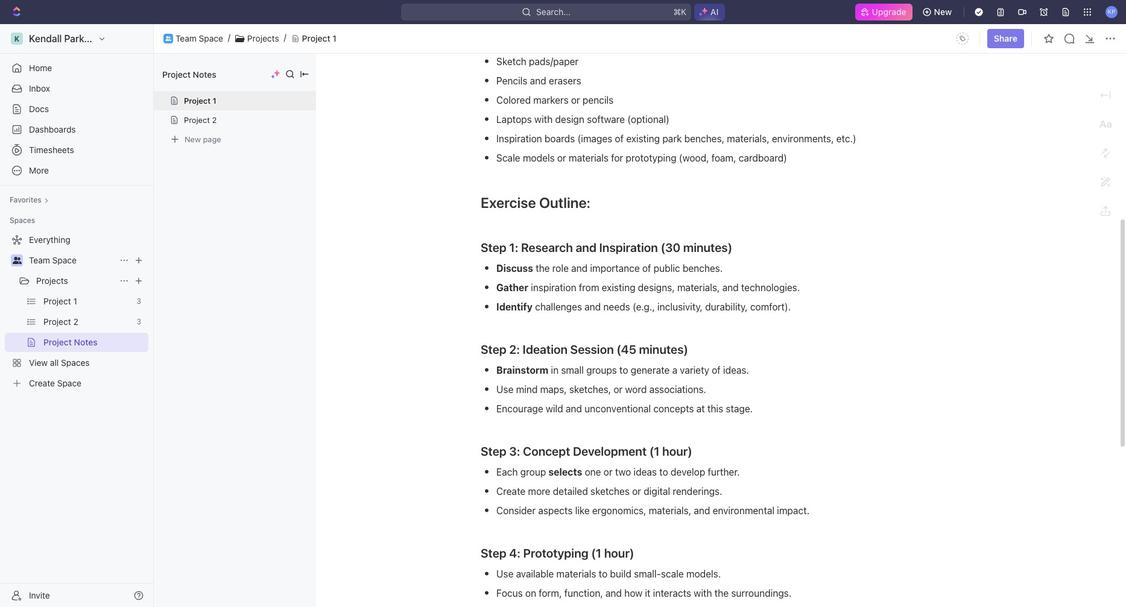 Task type: vqa. For each thing, say whether or not it's contained in the screenshot.
Generate
yes



Task type: locate. For each thing, give the bounding box(es) containing it.
existing up needs
[[602, 282, 636, 293]]

group
[[521, 467, 546, 478]]

space down the "view all spaces" link
[[57, 378, 81, 389]]

parks's
[[64, 33, 97, 44]]

1 vertical spatial notes
[[74, 337, 98, 348]]

1 vertical spatial use
[[497, 569, 514, 580]]

hour)
[[663, 445, 693, 459], [604, 547, 635, 561]]

0 horizontal spatial inspiration
[[497, 133, 542, 144]]

team space link inside tree
[[29, 251, 115, 270]]

(45
[[617, 343, 637, 357]]

1 vertical spatial the
[[715, 588, 729, 599]]

1 vertical spatial spaces
[[61, 358, 90, 368]]

0 horizontal spatial project notes
[[43, 337, 98, 348]]

0 horizontal spatial 1
[[73, 296, 77, 307]]

0 horizontal spatial with
[[535, 114, 553, 125]]

space right user group image
[[199, 33, 223, 43]]

1 3 from the top
[[137, 297, 141, 306]]

team space link for user group image
[[176, 33, 223, 44]]

or left word
[[614, 384, 623, 395]]

1 vertical spatial create
[[497, 486, 526, 497]]

team right user group image
[[176, 33, 197, 43]]

create inside sidebar navigation
[[29, 378, 55, 389]]

or left the two
[[604, 467, 613, 478]]

aspects
[[538, 506, 573, 517]]

renderings.
[[673, 486, 723, 497]]

1 horizontal spatial of
[[643, 263, 651, 274]]

the
[[536, 263, 550, 274], [715, 588, 729, 599]]

sketches,
[[570, 384, 611, 395]]

1 vertical spatial projects
[[36, 276, 68, 286]]

tree containing everything
[[5, 231, 148, 393]]

0 vertical spatial project notes
[[162, 69, 216, 79]]

1 horizontal spatial 1
[[213, 96, 216, 106]]

1 vertical spatial inspiration
[[599, 241, 658, 255]]

kp button
[[1102, 2, 1122, 22]]

pencils
[[583, 95, 614, 106]]

0 horizontal spatial to
[[599, 569, 608, 580]]

team right user group icon
[[29, 255, 50, 266]]

0 vertical spatial team space
[[176, 33, 223, 43]]

projects inside tree
[[36, 276, 68, 286]]

team space right user group image
[[176, 33, 223, 43]]

2 use from the top
[[497, 569, 514, 580]]

spaces down favorites at top left
[[10, 216, 35, 225]]

step left 1:
[[481, 241, 507, 255]]

2 vertical spatial space
[[57, 378, 81, 389]]

0 horizontal spatial team space
[[29, 255, 77, 266]]

2
[[212, 115, 217, 125], [73, 317, 78, 327]]

0 horizontal spatial of
[[615, 133, 624, 144]]

0 vertical spatial new
[[935, 7, 952, 17]]

1 horizontal spatial (1
[[650, 445, 660, 459]]

2 vertical spatial of
[[712, 365, 721, 376]]

of up for
[[615, 133, 624, 144]]

2 up page
[[212, 115, 217, 125]]

create
[[29, 378, 55, 389], [497, 486, 526, 497]]

environmental
[[713, 506, 775, 517]]

1 vertical spatial hour)
[[604, 547, 635, 561]]

materials, up cardboard)
[[727, 133, 770, 144]]

the down models.
[[715, 588, 729, 599]]

materials
[[569, 153, 609, 164], [557, 569, 597, 580]]

digital
[[644, 486, 671, 497]]

space for user group image
[[199, 33, 223, 43]]

new
[[935, 7, 952, 17], [185, 134, 201, 144]]

this
[[708, 404, 724, 415]]

0 vertical spatial 3
[[137, 297, 141, 306]]

0 vertical spatial team
[[176, 33, 197, 43]]

needs
[[604, 302, 630, 313]]

pencils
[[497, 75, 528, 86]]

1 horizontal spatial hour)
[[663, 445, 693, 459]]

0 horizontal spatial team
[[29, 255, 50, 266]]

2 horizontal spatial 1
[[333, 33, 337, 43]]

of up gather inspiration from existing designs, materials, and technologies.
[[643, 263, 651, 274]]

new left page
[[185, 134, 201, 144]]

team for user group icon
[[29, 255, 50, 266]]

kendall
[[29, 33, 62, 44]]

step left 2:
[[481, 343, 507, 357]]

team inside tree
[[29, 255, 50, 266]]

workspace
[[99, 33, 149, 44]]

new inside new button
[[935, 7, 952, 17]]

space for user group icon
[[52, 255, 77, 266]]

tree
[[5, 231, 148, 393]]

2 3 from the top
[[137, 317, 141, 326]]

to left build
[[599, 569, 608, 580]]

hour) up develop at right bottom
[[663, 445, 693, 459]]

4 step from the top
[[481, 547, 507, 561]]

0 vertical spatial the
[[536, 263, 550, 274]]

hour) up build
[[604, 547, 635, 561]]

notes
[[193, 69, 216, 79], [74, 337, 98, 348]]

project 2 down project 1 link
[[43, 317, 78, 327]]

step left 3:
[[481, 445, 507, 459]]

1 horizontal spatial notes
[[193, 69, 216, 79]]

0 vertical spatial spaces
[[10, 216, 35, 225]]

etc.)
[[837, 133, 857, 144]]

or for sketches,
[[614, 384, 623, 395]]

durability,
[[705, 302, 748, 313]]

or up design
[[571, 95, 580, 106]]

user group image
[[12, 257, 21, 264]]

kendall parks's workspace, , element
[[11, 33, 23, 45]]

minutes) up benches.
[[684, 241, 733, 255]]

to
[[620, 365, 629, 376], [660, 467, 668, 478], [599, 569, 608, 580]]

use left mind
[[497, 384, 514, 395]]

2 horizontal spatial of
[[712, 365, 721, 376]]

1 vertical spatial 3
[[137, 317, 141, 326]]

1 vertical spatial new
[[185, 134, 201, 144]]

and left how
[[606, 588, 622, 599]]

1 horizontal spatial team space link
[[176, 33, 223, 44]]

(1 up use available materials to build small-scale models.
[[591, 547, 602, 561]]

minutes)
[[684, 241, 733, 255], [639, 343, 689, 357]]

it
[[645, 588, 651, 599]]

create for create space
[[29, 378, 55, 389]]

2:
[[510, 343, 520, 357]]

to right the ideas
[[660, 467, 668, 478]]

1 vertical spatial team space link
[[29, 251, 115, 270]]

and
[[530, 75, 547, 86], [576, 241, 597, 255], [572, 263, 588, 274], [723, 282, 739, 293], [585, 302, 601, 313], [566, 404, 582, 415], [694, 506, 710, 517], [606, 588, 622, 599]]

1 use from the top
[[497, 384, 514, 395]]

focus on form, function, and how it interacts with the surroundings.
[[497, 588, 792, 599]]

1 horizontal spatial projects
[[247, 33, 279, 43]]

0 vertical spatial inspiration
[[497, 133, 542, 144]]

1 vertical spatial (1
[[591, 547, 602, 561]]

1 vertical spatial projects link
[[36, 272, 115, 291]]

3 for 1
[[137, 297, 141, 306]]

0 vertical spatial space
[[199, 33, 223, 43]]

invite
[[29, 590, 50, 601]]

minutes) up a
[[639, 343, 689, 357]]

existing
[[627, 133, 660, 144], [602, 282, 636, 293]]

create down the view
[[29, 378, 55, 389]]

1 vertical spatial minutes)
[[639, 343, 689, 357]]

user group image
[[165, 36, 171, 41]]

function,
[[565, 588, 603, 599]]

1 horizontal spatial project notes
[[162, 69, 216, 79]]

1
[[333, 33, 337, 43], [213, 96, 216, 106], [73, 296, 77, 307]]

2 down project 1 link
[[73, 317, 78, 327]]

0 vertical spatial project 2
[[184, 115, 217, 125]]

materials up 'function,'
[[557, 569, 597, 580]]

challenges
[[535, 302, 582, 313]]

project 2 inside sidebar navigation
[[43, 317, 78, 327]]

1:
[[510, 241, 519, 255]]

dashboards
[[29, 124, 76, 135]]

1 horizontal spatial team space
[[176, 33, 223, 43]]

0 vertical spatial projects
[[247, 33, 279, 43]]

1 horizontal spatial create
[[497, 486, 526, 497]]

1 horizontal spatial to
[[620, 365, 629, 376]]

spaces up create space link
[[61, 358, 90, 368]]

0 horizontal spatial create
[[29, 378, 55, 389]]

1 horizontal spatial team
[[176, 33, 197, 43]]

1 vertical spatial of
[[643, 263, 651, 274]]

docs link
[[5, 100, 148, 119]]

0 vertical spatial existing
[[627, 133, 660, 144]]

1 vertical spatial team space
[[29, 255, 77, 266]]

k
[[14, 34, 19, 43]]

materials down "(images"
[[569, 153, 609, 164]]

0 vertical spatial team space link
[[176, 33, 223, 44]]

0 vertical spatial projects link
[[247, 33, 279, 44]]

concepts
[[654, 404, 694, 415]]

and right wild
[[566, 404, 582, 415]]

project notes down user group image
[[162, 69, 216, 79]]

0 horizontal spatial team space link
[[29, 251, 115, 270]]

and up discuss the role and importance of public benches. at the top of page
[[576, 241, 597, 255]]

use up focus
[[497, 569, 514, 580]]

more button
[[5, 161, 148, 180]]

team space link down everything link
[[29, 251, 115, 270]]

from
[[579, 282, 600, 293]]

use available materials to build small-scale models.
[[497, 569, 721, 580]]

space
[[199, 33, 223, 43], [52, 255, 77, 266], [57, 378, 81, 389]]

project notes up the "view all spaces" link
[[43, 337, 98, 348]]

0 vertical spatial to
[[620, 365, 629, 376]]

research
[[521, 241, 573, 255]]

1 horizontal spatial with
[[694, 588, 712, 599]]

cardboard)
[[739, 153, 787, 164]]

1 vertical spatial materials
[[557, 569, 597, 580]]

1 vertical spatial to
[[660, 467, 668, 478]]

team space link right user group image
[[176, 33, 223, 44]]

a
[[673, 365, 678, 376]]

create down each
[[497, 486, 526, 497]]

surroundings.
[[732, 588, 792, 599]]

use mind maps, sketches, or word associations.
[[497, 384, 707, 395]]

0 vertical spatial of
[[615, 133, 624, 144]]

2 vertical spatial project 1
[[43, 296, 77, 307]]

1 vertical spatial team
[[29, 255, 50, 266]]

or left "digital"
[[632, 486, 641, 497]]

with down models.
[[694, 588, 712, 599]]

project notes link
[[43, 333, 146, 352]]

0 horizontal spatial hour)
[[604, 547, 635, 561]]

of left ideas.
[[712, 365, 721, 376]]

team space inside tree
[[29, 255, 77, 266]]

1 horizontal spatial spaces
[[61, 358, 90, 368]]

1 horizontal spatial inspiration
[[599, 241, 658, 255]]

0 horizontal spatial projects link
[[36, 272, 115, 291]]

step for step 3: concept development (1 hour)
[[481, 445, 507, 459]]

1 step from the top
[[481, 241, 507, 255]]

and down from
[[585, 302, 601, 313]]

3 right project 1 link
[[137, 297, 141, 306]]

2 horizontal spatial project 1
[[302, 33, 337, 43]]

inspiration down laptops
[[497, 133, 542, 144]]

0 vertical spatial hour)
[[663, 445, 693, 459]]

0 horizontal spatial projects
[[36, 276, 68, 286]]

existing up scale models or materials for prototyping (wood, foam, cardboard)
[[627, 133, 660, 144]]

sketches
[[591, 486, 630, 497]]

project 2 up new page at the top left
[[184, 115, 217, 125]]

erasers
[[549, 75, 582, 86]]

view all spaces
[[29, 358, 90, 368]]

inspiration up importance
[[599, 241, 658, 255]]

0 horizontal spatial notes
[[74, 337, 98, 348]]

new right upgrade
[[935, 7, 952, 17]]

team space down everything
[[29, 255, 77, 266]]

favorites
[[10, 196, 41, 205]]

1 vertical spatial project notes
[[43, 337, 98, 348]]

more
[[29, 165, 49, 176]]

0 horizontal spatial new
[[185, 134, 201, 144]]

importance
[[590, 263, 640, 274]]

more
[[528, 486, 551, 497]]

materials, down "digital"
[[649, 506, 692, 517]]

use
[[497, 384, 514, 395], [497, 569, 514, 580]]

inbox link
[[5, 79, 148, 98]]

pads/paper
[[529, 56, 579, 67]]

the left role
[[536, 263, 550, 274]]

1 horizontal spatial new
[[935, 7, 952, 17]]

technologies.
[[742, 282, 800, 293]]

1 vertical spatial space
[[52, 255, 77, 266]]

new for new page
[[185, 134, 201, 144]]

available
[[516, 569, 554, 580]]

1 vertical spatial project 2
[[43, 317, 78, 327]]

interacts
[[653, 588, 692, 599]]

1 horizontal spatial 2
[[212, 115, 217, 125]]

0 horizontal spatial spaces
[[10, 216, 35, 225]]

small
[[561, 365, 584, 376]]

create more detailed sketches or digital renderings.
[[497, 486, 723, 497]]

team space for user group image
[[176, 33, 223, 43]]

2 vertical spatial 1
[[73, 296, 77, 307]]

0 vertical spatial minutes)
[[684, 241, 733, 255]]

0 horizontal spatial 2
[[73, 317, 78, 327]]

to down (45
[[620, 365, 629, 376]]

2 step from the top
[[481, 343, 507, 357]]

1 horizontal spatial project 1
[[184, 96, 216, 106]]

ideas.
[[723, 365, 749, 376]]

encourage wild and unconventional concepts at this stage.
[[497, 404, 753, 415]]

use for use available materials to build small-scale models.
[[497, 569, 514, 580]]

1 vertical spatial 2
[[73, 317, 78, 327]]

team
[[176, 33, 197, 43], [29, 255, 50, 266]]

3 step from the top
[[481, 445, 507, 459]]

projects
[[247, 33, 279, 43], [36, 276, 68, 286]]

dropdown menu image
[[953, 29, 973, 48]]

new button
[[918, 2, 959, 22]]

0 vertical spatial with
[[535, 114, 553, 125]]

with down markers
[[535, 114, 553, 125]]

materials, down benches.
[[678, 282, 720, 293]]

space down everything link
[[52, 255, 77, 266]]

0 vertical spatial create
[[29, 378, 55, 389]]

(1 up the ideas
[[650, 445, 660, 459]]

laptops
[[497, 114, 532, 125]]

project 1 inside sidebar navigation
[[43, 296, 77, 307]]

step left 4:
[[481, 547, 507, 561]]

create for create more detailed sketches or digital renderings.
[[497, 486, 526, 497]]

design
[[555, 114, 585, 125]]

spaces inside tree
[[61, 358, 90, 368]]

3 up project notes link
[[137, 317, 141, 326]]

each
[[497, 467, 518, 478]]



Task type: describe. For each thing, give the bounding box(es) containing it.
one
[[585, 467, 601, 478]]

step for step 2: ideation session (45 minutes)
[[481, 343, 507, 357]]

designs,
[[638, 282, 675, 293]]

1 horizontal spatial the
[[715, 588, 729, 599]]

0 vertical spatial project 1
[[302, 33, 337, 43]]

or for one
[[604, 467, 613, 478]]

step 4: prototyping (1 hour)
[[481, 547, 635, 561]]

form,
[[539, 588, 562, 599]]

project notes inside sidebar navigation
[[43, 337, 98, 348]]

0 vertical spatial materials
[[569, 153, 609, 164]]

(images
[[578, 133, 613, 144]]

like
[[575, 506, 590, 517]]

new page
[[185, 134, 221, 144]]

2 horizontal spatial to
[[660, 467, 668, 478]]

inspiration boards (images of existing park benches, materials, environments, etc.)
[[497, 133, 857, 144]]

stage.
[[726, 404, 753, 415]]

0 horizontal spatial (1
[[591, 547, 602, 561]]

develop
[[671, 467, 706, 478]]

colored markers or pencils
[[497, 95, 614, 106]]

build
[[610, 569, 632, 580]]

detailed
[[553, 486, 588, 497]]

software
[[587, 114, 625, 125]]

sidebar navigation
[[0, 24, 156, 608]]

step 2: ideation session (45 minutes)
[[481, 343, 689, 357]]

tree inside sidebar navigation
[[5, 231, 148, 393]]

0 vertical spatial materials,
[[727, 133, 770, 144]]

0 vertical spatial notes
[[193, 69, 216, 79]]

benches.
[[683, 263, 723, 274]]

3:
[[510, 445, 520, 459]]

team space link for user group icon
[[29, 251, 115, 270]]

mind
[[516, 384, 538, 395]]

2 inside sidebar navigation
[[73, 317, 78, 327]]

step for step 1: research and inspiration (30 minutes)
[[481, 241, 507, 255]]

view all spaces link
[[5, 354, 146, 373]]

project 1 link
[[43, 292, 132, 311]]

1 inside project 1 link
[[73, 296, 77, 307]]

2 vertical spatial to
[[599, 569, 608, 580]]

sketch
[[497, 56, 527, 67]]

new for new
[[935, 7, 952, 17]]

unconventional
[[585, 404, 651, 415]]

team space for user group icon
[[29, 255, 77, 266]]

for
[[611, 153, 624, 164]]

benches,
[[685, 133, 725, 144]]

consider aspects like ergonomics, materials, and environmental impact.
[[497, 506, 810, 517]]

laptops with design software (optional)
[[497, 114, 670, 125]]

kendall parks's workspace
[[29, 33, 149, 44]]

3 for 2
[[137, 317, 141, 326]]

create space link
[[5, 374, 146, 393]]

comfort).
[[751, 302, 791, 313]]

discuss
[[497, 263, 533, 274]]

colored
[[497, 95, 531, 106]]

inspiration
[[531, 282, 577, 293]]

models.
[[687, 569, 721, 580]]

prototyping
[[523, 547, 589, 561]]

0 vertical spatial 1
[[333, 33, 337, 43]]

consider
[[497, 506, 536, 517]]

encourage
[[497, 404, 543, 415]]

scale
[[497, 153, 521, 164]]

inclusivity,
[[658, 302, 703, 313]]

gather
[[497, 282, 529, 293]]

scale
[[661, 569, 684, 580]]

1 vertical spatial materials,
[[678, 282, 720, 293]]

projects for projects link to the left
[[36, 276, 68, 286]]

pencils and erasers
[[497, 75, 582, 86]]

1 vertical spatial existing
[[602, 282, 636, 293]]

each group selects one or two ideas to develop further.
[[497, 467, 740, 478]]

concept
[[523, 445, 570, 459]]

brainstorm
[[497, 365, 549, 376]]

projects for the rightmost projects link
[[247, 33, 279, 43]]

1 horizontal spatial projects link
[[247, 33, 279, 44]]

or down "boards"
[[557, 153, 567, 164]]

step for step 4: prototyping (1 hour)
[[481, 547, 507, 561]]

all
[[50, 358, 59, 368]]

at
[[697, 404, 705, 415]]

kp
[[1108, 8, 1116, 15]]

identify challenges and needs (e.g., inclusivity, durability, comfort).
[[497, 302, 791, 313]]

exercise
[[481, 194, 536, 211]]

and down the sketch pads/paper
[[530, 75, 547, 86]]

or for sketches
[[632, 486, 641, 497]]

gather inspiration from existing designs, materials, and technologies.
[[497, 282, 800, 293]]

further.
[[708, 467, 740, 478]]

boards
[[545, 133, 575, 144]]

session
[[571, 343, 614, 357]]

0 vertical spatial (1
[[650, 445, 660, 459]]

park
[[663, 133, 682, 144]]

0 horizontal spatial the
[[536, 263, 550, 274]]

1 vertical spatial with
[[694, 588, 712, 599]]

ideas
[[634, 467, 657, 478]]

and up durability,
[[723, 282, 739, 293]]

and down "renderings."
[[694, 506, 710, 517]]

(optional)
[[628, 114, 670, 125]]

on
[[526, 588, 536, 599]]

maps,
[[540, 384, 567, 395]]

and right role
[[572, 263, 588, 274]]

step 3: concept development (1 hour)
[[481, 445, 693, 459]]

word
[[625, 384, 647, 395]]

selects
[[549, 467, 583, 478]]

favorites button
[[5, 193, 53, 208]]

team for user group image
[[176, 33, 197, 43]]

1 horizontal spatial project 2
[[184, 115, 217, 125]]

variety
[[680, 365, 710, 376]]

dashboards link
[[5, 120, 148, 139]]

groups
[[587, 365, 617, 376]]

generate
[[631, 365, 670, 376]]

small-
[[634, 569, 661, 580]]

⌘k
[[674, 7, 687, 17]]

how
[[625, 588, 643, 599]]

public
[[654, 263, 680, 274]]

wild
[[546, 404, 563, 415]]

notes inside project notes link
[[74, 337, 98, 348]]

project 2 link
[[43, 313, 132, 332]]

2 vertical spatial materials,
[[649, 506, 692, 517]]

sketch pads/paper
[[497, 56, 579, 67]]

impact.
[[777, 506, 810, 517]]

view
[[29, 358, 48, 368]]

use for use mind maps, sketches, or word associations.
[[497, 384, 514, 395]]

associations.
[[650, 384, 707, 395]]

ergonomics,
[[593, 506, 647, 517]]

ideation
[[523, 343, 568, 357]]

1 vertical spatial 1
[[213, 96, 216, 106]]

page
[[203, 134, 221, 144]]

inbox
[[29, 83, 50, 94]]

space inside create space link
[[57, 378, 81, 389]]

scale models or materials for prototyping (wood, foam, cardboard)
[[497, 153, 787, 164]]

0 vertical spatial 2
[[212, 115, 217, 125]]

4:
[[510, 547, 521, 561]]



